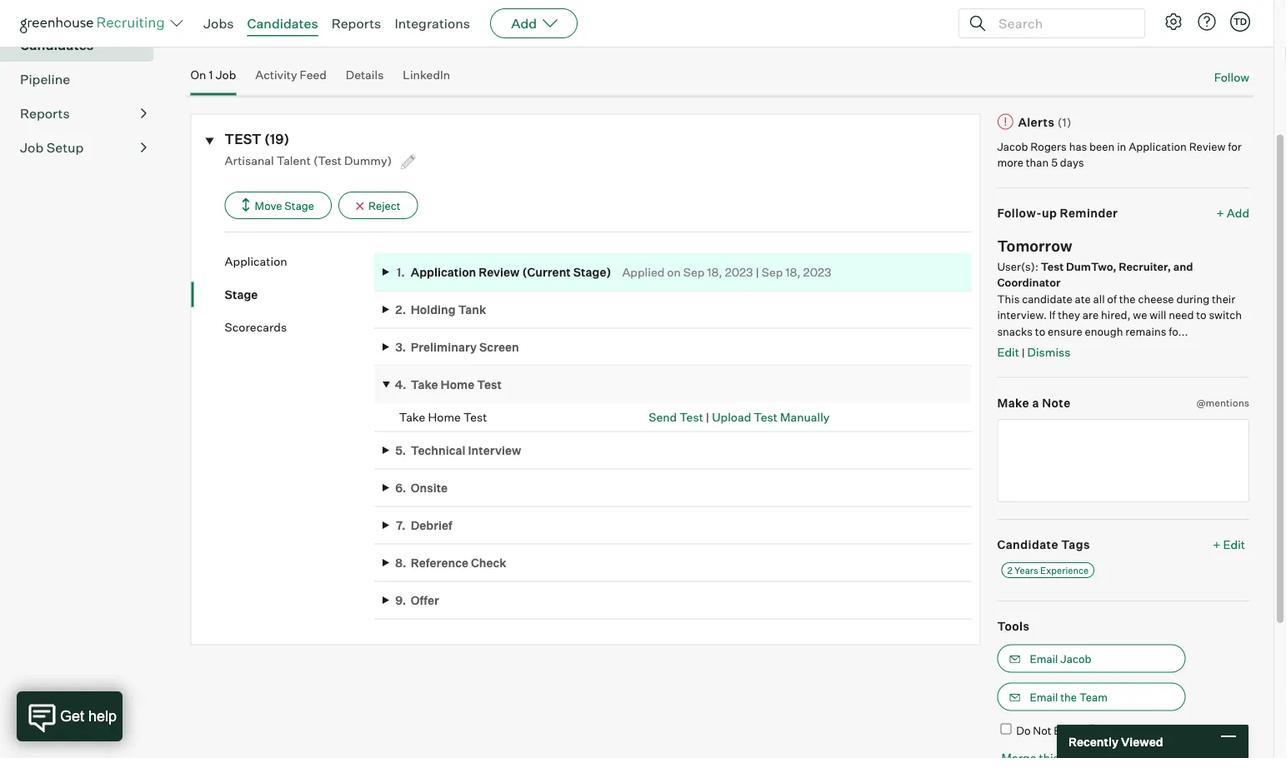 Task type: vqa. For each thing, say whether or not it's contained in the screenshot.
"Job" within the Job Setup LINK
yes



Task type: describe. For each thing, give the bounding box(es) containing it.
rogersjacob798@gmail.com
[[191, 13, 345, 28]]

on
[[667, 265, 681, 280]]

details
[[346, 68, 384, 83]]

test
[[225, 131, 261, 148]]

0 vertical spatial |
[[756, 265, 759, 280]]

details link
[[346, 68, 384, 93]]

2. holding tank
[[395, 303, 486, 318]]

1.
[[397, 265, 405, 280]]

candidate
[[998, 538, 1059, 553]]

headline
[[225, 33, 271, 48]]

candidate
[[1022, 293, 1073, 306]]

recently viewed
[[1069, 735, 1164, 749]]

5.
[[395, 444, 406, 458]]

jacob inside email jacob button
[[1061, 653, 1092, 666]]

make a note
[[998, 396, 1071, 411]]

3. preliminary screen
[[396, 341, 519, 355]]

td button
[[1231, 12, 1251, 32]]

1
[[209, 68, 213, 83]]

@mentions link
[[1197, 395, 1250, 412]]

test down screen
[[477, 378, 502, 393]]

we
[[1133, 309, 1148, 322]]

email for email the team
[[1030, 691, 1059, 705]]

Do Not Email checkbox
[[1001, 725, 1012, 736]]

follow-up reminder
[[998, 206, 1118, 221]]

4. take home test
[[395, 378, 502, 393]]

1 sep from the left
[[684, 265, 705, 280]]

they
[[1058, 309, 1081, 322]]

tools
[[998, 620, 1030, 635]]

coordinator
[[998, 277, 1061, 290]]

1 vertical spatial home
[[428, 411, 461, 425]]

upload
[[712, 411, 752, 425]]

1 horizontal spatial candidates
[[247, 15, 318, 32]]

1 18, from the left
[[708, 265, 723, 280]]

job setup link
[[20, 138, 147, 158]]

preliminary
[[411, 341, 477, 355]]

upload test manually link
[[712, 411, 830, 425]]

+ edit link
[[1209, 534, 1250, 557]]

note
[[1042, 396, 1071, 411]]

ensure
[[1048, 325, 1083, 339]]

all
[[1094, 293, 1105, 306]]

application inside application link
[[225, 255, 287, 269]]

2 years experience link
[[1002, 563, 1095, 579]]

05:00)
[[505, 13, 545, 28]]

linkedin
[[403, 68, 450, 83]]

1 2023 from the left
[[725, 265, 753, 280]]

+ add
[[1217, 206, 1250, 221]]

candidates link for pipeline link
[[20, 36, 147, 56]]

job setup
[[20, 140, 84, 157]]

+ for + add
[[1217, 206, 1225, 221]]

move
[[255, 199, 282, 213]]

on
[[191, 68, 206, 83]]

7. debrief
[[396, 519, 453, 534]]

reject button
[[338, 192, 418, 220]]

add a headline
[[191, 33, 271, 48]]

configure image
[[1164, 12, 1184, 32]]

integrations link
[[395, 15, 470, 32]]

0 vertical spatial home
[[441, 378, 475, 393]]

remains
[[1126, 325, 1167, 339]]

move stage button
[[225, 192, 332, 220]]

send test link
[[649, 411, 704, 425]]

jacob rogers has been in application review for more than 5 days
[[998, 140, 1242, 170]]

hired,
[[1101, 309, 1131, 322]]

more
[[998, 156, 1024, 170]]

technical
[[411, 444, 466, 458]]

on 1 job
[[191, 68, 236, 83]]

(gmt-
[[469, 13, 505, 28]]

artisanal talent (test dummy)
[[225, 154, 395, 168]]

a for add
[[216, 33, 222, 48]]

td
[[1234, 16, 1247, 27]]

and
[[1174, 260, 1194, 274]]

dismiss link
[[1028, 345, 1071, 360]]

their
[[1212, 293, 1236, 306]]

1 horizontal spatial reports
[[332, 15, 381, 32]]

reference
[[411, 556, 469, 571]]

(19)
[[264, 131, 290, 148]]

email for email jacob
[[1030, 653, 1059, 666]]

switch
[[1209, 309, 1242, 322]]

reminder
[[1060, 206, 1118, 221]]

+ for + edit
[[1213, 538, 1221, 553]]

job inside the on 1 job link
[[216, 68, 236, 83]]

(gmt-05:00) central time (us & canada)
[[469, 13, 705, 28]]

do not email
[[1017, 725, 1083, 738]]

jobs
[[203, 15, 234, 32]]

than
[[1026, 156, 1049, 170]]

add for add
[[511, 15, 537, 32]]

scorecards
[[225, 321, 287, 335]]

rogersjacob798@gmail.com link
[[191, 13, 345, 28]]

make
[[998, 396, 1030, 411]]

of
[[1108, 293, 1117, 306]]

2.
[[395, 303, 406, 318]]

2 18, from the left
[[786, 265, 801, 280]]

not
[[1033, 725, 1052, 738]]

review inside jacob rogers has been in application review for more than 5 days
[[1190, 140, 1226, 154]]

+ add link
[[1217, 206, 1250, 222]]

jacob inside jacob rogers has been in application review for more than 5 days
[[998, 140, 1029, 154]]

add button
[[490, 8, 578, 38]]

edit inside + edit link
[[1224, 538, 1246, 553]]

the inside 'this candidate ate all of the cheese during their interview. if they are hired, we will need to switch snacks to ensure enough remains fo... edit | dismiss'
[[1120, 293, 1136, 306]]

applied
[[622, 265, 665, 280]]

linkedin link
[[403, 68, 450, 93]]

talent
[[277, 154, 311, 168]]

the inside button
[[1061, 691, 1077, 705]]

edit link
[[998, 345, 1020, 360]]

scorecards link
[[225, 320, 374, 336]]

0 horizontal spatial to
[[1035, 325, 1046, 339]]

this candidate ate all of the cheese during their interview. if they are hired, we will need to switch snacks to ensure enough remains fo... edit | dismiss
[[998, 293, 1242, 360]]

cheese
[[1138, 293, 1175, 306]]



Task type: locate. For each thing, give the bounding box(es) containing it.
1 horizontal spatial |
[[756, 265, 759, 280]]

0 vertical spatial a
[[216, 33, 222, 48]]

1 vertical spatial email
[[1030, 691, 1059, 705]]

1 555- from the left
[[365, 13, 392, 28]]

0 horizontal spatial reports
[[20, 106, 70, 122]]

this
[[998, 293, 1020, 306]]

1 vertical spatial add
[[191, 33, 213, 48]]

add
[[511, 15, 537, 32], [191, 33, 213, 48], [1227, 206, 1250, 221]]

snacks
[[998, 325, 1033, 339]]

recently
[[1069, 735, 1119, 749]]

0 vertical spatial add
[[511, 15, 537, 32]]

1 horizontal spatial stage
[[285, 199, 314, 213]]

0 horizontal spatial stage
[[225, 288, 258, 302]]

candidate tags
[[998, 538, 1091, 553]]

1 vertical spatial candidates link
[[20, 36, 147, 56]]

a left note
[[1033, 396, 1040, 411]]

0 horizontal spatial 2023
[[725, 265, 753, 280]]

home
[[441, 378, 475, 393], [428, 411, 461, 425]]

1 vertical spatial review
[[479, 265, 520, 280]]

job right the 1
[[216, 68, 236, 83]]

1 horizontal spatial application
[[411, 265, 476, 280]]

td button
[[1227, 8, 1254, 35]]

follow-
[[998, 206, 1042, 221]]

4.
[[395, 378, 407, 393]]

1 vertical spatial candidates
[[20, 37, 94, 54]]

1 horizontal spatial reports link
[[332, 15, 381, 32]]

stage
[[285, 199, 314, 213], [225, 288, 258, 302]]

stage right move at the top left of page
[[285, 199, 314, 213]]

email up not
[[1030, 691, 1059, 705]]

2 sep from the left
[[762, 265, 783, 280]]

offer
[[411, 594, 439, 609]]

0 vertical spatial candidates link
[[247, 15, 318, 32]]

2 horizontal spatial |
[[1022, 346, 1025, 359]]

user(s):
[[998, 260, 1041, 274]]

the right of
[[1120, 293, 1136, 306]]

setup
[[46, 140, 84, 157]]

in
[[1117, 140, 1127, 154]]

need
[[1169, 309, 1194, 322]]

0 vertical spatial review
[[1190, 140, 1226, 154]]

0 horizontal spatial candidates
[[20, 37, 94, 54]]

0 horizontal spatial edit
[[998, 345, 1020, 360]]

tomorrow
[[998, 237, 1073, 256]]

1 horizontal spatial candidates link
[[247, 15, 318, 32]]

artisanal
[[225, 154, 274, 168]]

reports link up details at left
[[332, 15, 381, 32]]

reports inside reports link
[[20, 106, 70, 122]]

test
[[1041, 260, 1064, 274], [477, 378, 502, 393], [464, 411, 487, 425], [680, 411, 704, 425], [754, 411, 778, 425]]

follow
[[1215, 71, 1250, 85]]

1 horizontal spatial a
[[1033, 396, 1040, 411]]

1 vertical spatial jacob
[[1061, 653, 1092, 666]]

add right (gmt-
[[511, 15, 537, 32]]

0 vertical spatial job
[[216, 68, 236, 83]]

email the team
[[1030, 691, 1108, 705]]

test dumtwo, recruiter, and coordinator
[[998, 260, 1194, 290]]

(1)
[[1058, 115, 1072, 130]]

enough
[[1085, 325, 1124, 339]]

0 vertical spatial +
[[1217, 206, 1225, 221]]

home down 4. take home test
[[428, 411, 461, 425]]

1 horizontal spatial review
[[1190, 140, 1226, 154]]

0 horizontal spatial application
[[225, 255, 287, 269]]

1 vertical spatial reports
[[20, 106, 70, 122]]

0 vertical spatial to
[[1197, 309, 1207, 322]]

greenhouse recruiting image
[[20, 13, 170, 33]]

canada)
[[658, 13, 705, 28]]

555- left integrations
[[365, 13, 392, 28]]

0 horizontal spatial add
[[191, 33, 213, 48]]

sourcing link
[[20, 1, 147, 21]]

days
[[1060, 156, 1085, 170]]

1 vertical spatial stage
[[225, 288, 258, 302]]

add for add a headline
[[191, 33, 213, 48]]

1 horizontal spatial sep
[[762, 265, 783, 280]]

reports
[[332, 15, 381, 32], [20, 106, 70, 122]]

0 horizontal spatial sep
[[684, 265, 705, 280]]

to down the during at the top of the page
[[1197, 309, 1207, 322]]

test down tomorrow
[[1041, 260, 1064, 274]]

candidates link down greenhouse recruiting image
[[20, 36, 147, 56]]

1 horizontal spatial add
[[511, 15, 537, 32]]

8.
[[395, 556, 406, 571]]

2023
[[725, 265, 753, 280], [803, 265, 832, 280]]

pipeline link
[[20, 70, 147, 90]]

2 horizontal spatial add
[[1227, 206, 1250, 221]]

candidates down sourcing
[[20, 37, 94, 54]]

edit inside 'this candidate ate all of the cheese during their interview. if they are hired, we will need to switch snacks to ensure enough remains fo... edit | dismiss'
[[998, 345, 1020, 360]]

email right not
[[1054, 725, 1083, 738]]

test right upload
[[754, 411, 778, 425]]

application up 2. holding tank
[[411, 265, 476, 280]]

1 vertical spatial take
[[399, 411, 426, 425]]

0 horizontal spatial candidates link
[[20, 36, 147, 56]]

jacob
[[998, 140, 1029, 154], [1061, 653, 1092, 666]]

0 horizontal spatial review
[[479, 265, 520, 280]]

1 horizontal spatial edit
[[1224, 538, 1246, 553]]

2 555- from the left
[[392, 13, 420, 28]]

screen
[[479, 341, 519, 355]]

1 vertical spatial +
[[1213, 538, 1221, 553]]

5
[[1052, 156, 1058, 170]]

6.
[[395, 481, 406, 496]]

sep
[[684, 265, 705, 280], [762, 265, 783, 280]]

0 vertical spatial jacob
[[998, 140, 1029, 154]]

0 horizontal spatial a
[[216, 33, 222, 48]]

reports link up job setup link
[[20, 104, 147, 124]]

stage)
[[573, 265, 612, 280]]

0 horizontal spatial job
[[20, 140, 44, 157]]

reports down pipeline
[[20, 106, 70, 122]]

interview
[[468, 444, 521, 458]]

for
[[1228, 140, 1242, 154]]

0 horizontal spatial reports link
[[20, 104, 147, 124]]

review up 'tank'
[[479, 265, 520, 280]]

| inside 'this candidate ate all of the cheese during their interview. if they are hired, we will need to switch snacks to ensure enough remains fo... edit | dismiss'
[[1022, 346, 1025, 359]]

stage up scorecards
[[225, 288, 258, 302]]

activity feed
[[255, 68, 327, 83]]

0 vertical spatial the
[[1120, 293, 1136, 306]]

0 horizontal spatial 18,
[[708, 265, 723, 280]]

2
[[1008, 565, 1013, 577]]

9. offer
[[395, 594, 439, 609]]

9.
[[395, 594, 406, 609]]

job inside job setup link
[[20, 140, 44, 157]]

dumtwo,
[[1066, 260, 1117, 274]]

0 vertical spatial candidates
[[247, 15, 318, 32]]

1 horizontal spatial to
[[1197, 309, 1207, 322]]

add inside 'popup button'
[[511, 15, 537, 32]]

None text field
[[998, 420, 1250, 503]]

2 2023 from the left
[[803, 265, 832, 280]]

555- up linkedin
[[392, 13, 420, 28]]

test right send at the right of page
[[680, 411, 704, 425]]

2 vertical spatial |
[[706, 411, 710, 425]]

time
[[591, 13, 620, 28]]

0 vertical spatial take
[[411, 378, 438, 393]]

1 vertical spatial to
[[1035, 325, 1046, 339]]

job left setup
[[20, 140, 44, 157]]

1 horizontal spatial job
[[216, 68, 236, 83]]

recruiter,
[[1119, 260, 1172, 274]]

0 horizontal spatial jacob
[[998, 140, 1029, 154]]

take right "4."
[[411, 378, 438, 393]]

0 horizontal spatial the
[[1061, 691, 1077, 705]]

add inside + add link
[[1227, 206, 1250, 221]]

application up 'stage' link
[[225, 255, 287, 269]]

reports up details at left
[[332, 15, 381, 32]]

email jacob button
[[998, 645, 1186, 674]]

(us
[[622, 13, 644, 28]]

review left for on the top of the page
[[1190, 140, 1226, 154]]

follow link
[[1215, 70, 1250, 86]]

to up the dismiss link
[[1035, 325, 1046, 339]]

will
[[1150, 309, 1167, 322]]

add down the jobs link
[[191, 33, 213, 48]]

2 vertical spatial add
[[1227, 206, 1250, 221]]

1 horizontal spatial 2023
[[803, 265, 832, 280]]

application inside jacob rogers has been in application review for more than 5 days
[[1129, 140, 1187, 154]]

jacob up more
[[998, 140, 1029, 154]]

1 horizontal spatial jacob
[[1061, 653, 1092, 666]]

Search text field
[[995, 11, 1130, 35]]

1 vertical spatial a
[[1033, 396, 1040, 411]]

2 vertical spatial email
[[1054, 725, 1083, 738]]

email up email the team
[[1030, 653, 1059, 666]]

tags
[[1062, 538, 1091, 553]]

candidates link up the headline
[[247, 15, 318, 32]]

0 vertical spatial reports
[[332, 15, 381, 32]]

0 horizontal spatial |
[[706, 411, 710, 425]]

move stage
[[255, 199, 314, 213]]

3.
[[396, 341, 406, 355]]

sourcing
[[20, 3, 76, 20]]

a down jobs
[[216, 33, 222, 48]]

debrief
[[411, 519, 453, 534]]

test inside test dumtwo, recruiter, and coordinator
[[1041, 260, 1064, 274]]

integrations
[[395, 15, 470, 32]]

1 horizontal spatial the
[[1120, 293, 1136, 306]]

take home test
[[399, 411, 487, 425]]

1 vertical spatial reports link
[[20, 104, 147, 124]]

during
[[1177, 293, 1210, 306]]

review
[[1190, 140, 1226, 154], [479, 265, 520, 280]]

0 vertical spatial stage
[[285, 199, 314, 213]]

years
[[1015, 565, 1039, 577]]

|
[[756, 265, 759, 280], [1022, 346, 1025, 359], [706, 411, 710, 425]]

application link
[[225, 254, 374, 270]]

fo...
[[1169, 325, 1189, 339]]

ate
[[1075, 293, 1091, 306]]

0 vertical spatial reports link
[[332, 15, 381, 32]]

test up 5. technical interview
[[464, 411, 487, 425]]

jacob up email the team
[[1061, 653, 1092, 666]]

job
[[216, 68, 236, 83], [20, 140, 44, 157]]

are
[[1083, 309, 1099, 322]]

2 years experience
[[1008, 565, 1089, 577]]

add down for on the top of the page
[[1227, 206, 1250, 221]]

application
[[1129, 140, 1187, 154], [225, 255, 287, 269], [411, 265, 476, 280]]

2 horizontal spatial application
[[1129, 140, 1187, 154]]

stage link
[[225, 287, 374, 303]]

home up take home test
[[441, 378, 475, 393]]

1 vertical spatial |
[[1022, 346, 1025, 359]]

1 vertical spatial edit
[[1224, 538, 1246, 553]]

take down "4."
[[399, 411, 426, 425]]

0 vertical spatial email
[[1030, 653, 1059, 666]]

alerts
[[1018, 115, 1055, 130]]

feed
[[300, 68, 327, 83]]

1 horizontal spatial 18,
[[786, 265, 801, 280]]

holding
[[411, 303, 456, 318]]

alerts (1)
[[1018, 115, 1072, 130]]

1 vertical spatial job
[[20, 140, 44, 157]]

0 vertical spatial edit
[[998, 345, 1020, 360]]

send
[[649, 411, 677, 425]]

activity
[[255, 68, 297, 83]]

the left team
[[1061, 691, 1077, 705]]

stage inside button
[[285, 199, 314, 213]]

candidates link for the top reports link
[[247, 15, 318, 32]]

candidates up the headline
[[247, 15, 318, 32]]

activity feed link
[[255, 68, 327, 93]]

application right in
[[1129, 140, 1187, 154]]

a for make
[[1033, 396, 1040, 411]]

1 vertical spatial the
[[1061, 691, 1077, 705]]



